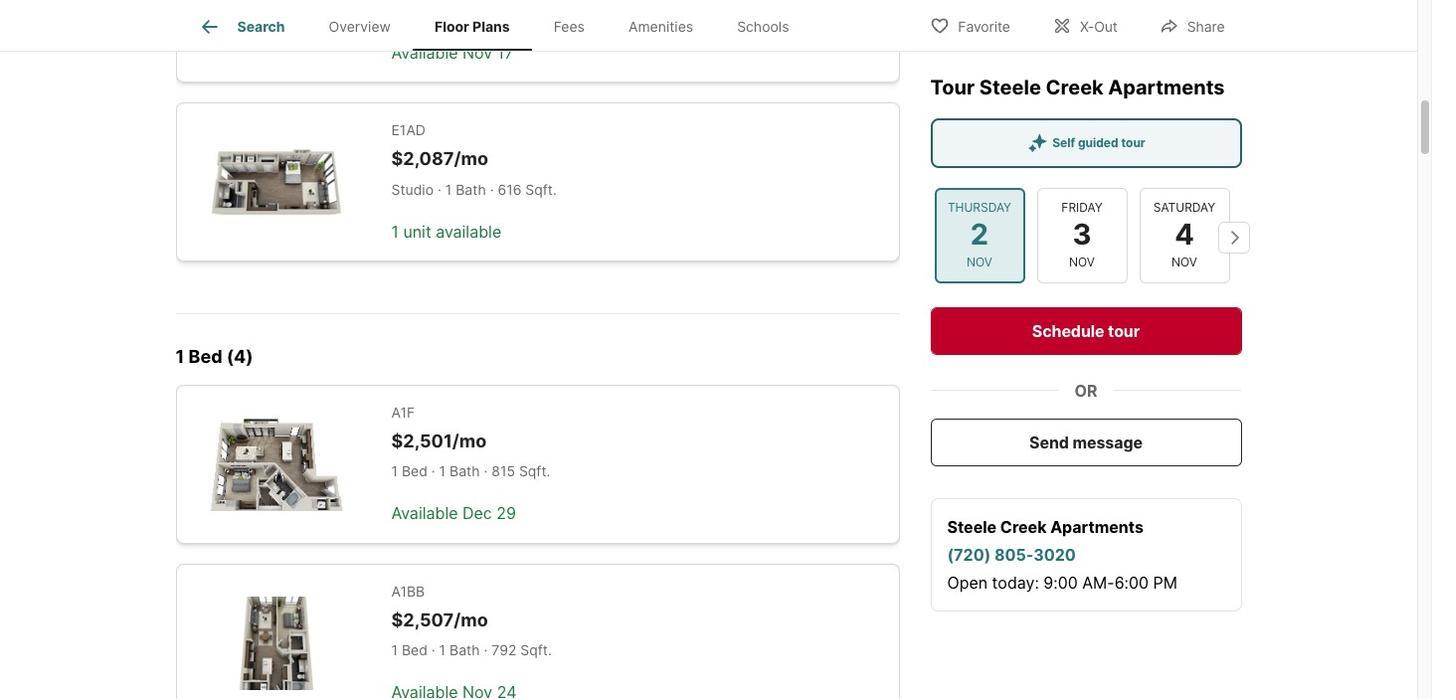 Task type: locate. For each thing, give the bounding box(es) containing it.
favorite button
[[913, 4, 1027, 45]]

available left dec
[[391, 504, 458, 523]]

overview tab
[[307, 3, 413, 51]]

1 studio from the top
[[391, 2, 434, 19]]

bed down $2,501/mo on the bottom left of page
[[402, 463, 428, 480]]

nov inside the friday 3 nov
[[1069, 254, 1095, 269]]

sqft. right 815
[[519, 463, 550, 480]]

nov
[[463, 43, 493, 62], [967, 254, 993, 269], [1069, 254, 1095, 269], [1172, 254, 1197, 269]]

0 vertical spatial bed
[[188, 346, 222, 367]]

1
[[445, 2, 452, 19], [445, 181, 452, 198], [391, 222, 399, 241], [176, 346, 184, 367], [391, 463, 398, 480], [439, 463, 446, 480], [391, 642, 398, 659], [439, 642, 446, 659]]

apartments
[[1108, 75, 1225, 98], [1050, 516, 1144, 536]]

share button
[[1143, 4, 1242, 45]]

self
[[1052, 134, 1075, 149]]

4
[[1175, 217, 1194, 252]]

0 vertical spatial available
[[391, 43, 458, 62]]

apartments down share button
[[1108, 75, 1225, 98]]

1 vertical spatial studio
[[391, 181, 434, 198]]

steele up (720) at bottom right
[[947, 516, 997, 536]]

schedule tour button
[[930, 306, 1242, 354]]

schools tab
[[715, 3, 811, 51]]

nov down 2
[[967, 254, 993, 269]]

available
[[391, 43, 458, 62], [391, 504, 458, 523]]

thursday
[[948, 200, 1012, 215]]

tour steele creek apartments
[[930, 75, 1225, 98]]

tour right guided
[[1121, 134, 1146, 149]]

(720)
[[947, 544, 991, 564]]

creek up the '805-' in the bottom of the page
[[1000, 516, 1047, 536]]

· down $2,501/mo on the bottom left of page
[[431, 463, 435, 480]]

$2,087/mo
[[391, 148, 488, 169]]

$2,507/mo
[[391, 609, 488, 630]]

a1bb
[[391, 583, 425, 599]]

tour
[[1121, 134, 1146, 149], [1108, 320, 1140, 340]]

bath
[[456, 2, 486, 19], [456, 181, 486, 198], [450, 463, 480, 480], [450, 642, 480, 659]]

dec
[[463, 504, 492, 523]]

studio left floor
[[391, 2, 434, 19]]

message
[[1073, 432, 1143, 452]]

overview
[[329, 18, 391, 35]]

tour right schedule
[[1108, 320, 1140, 340]]

creek
[[1046, 75, 1104, 98], [1000, 516, 1047, 536]]

steele
[[979, 75, 1041, 98], [947, 516, 997, 536]]

amenities
[[629, 18, 693, 35]]

6:00
[[1115, 572, 1149, 592]]

fees tab
[[532, 3, 607, 51]]

a1f
[[391, 404, 415, 420]]

e1ad $2,087/mo
[[391, 122, 488, 169]]

sqft. right 616
[[525, 181, 557, 198]]

studio
[[391, 2, 434, 19], [391, 181, 434, 198]]

1 vertical spatial creek
[[1000, 516, 1047, 536]]

apartments up 3020
[[1050, 516, 1144, 536]]

3
[[1073, 217, 1092, 252]]

tour
[[930, 75, 975, 98]]

guided
[[1078, 134, 1119, 149]]

studio · 1 bath · 616 sqft.
[[391, 181, 557, 198]]

sqft.
[[526, 2, 557, 19], [525, 181, 557, 198], [519, 463, 550, 480], [520, 642, 552, 659]]

search link
[[197, 15, 285, 39]]

bed for 1 bed · 1 bath · 792 sqft.
[[402, 642, 428, 659]]

x-out button
[[1035, 4, 1135, 45]]

1 vertical spatial apartments
[[1050, 516, 1144, 536]]

nov inside thursday 2 nov
[[967, 254, 993, 269]]

nov down "3"
[[1069, 254, 1095, 269]]

1 vertical spatial tour
[[1108, 320, 1140, 340]]

nov inside 'saturday 4 nov'
[[1172, 254, 1197, 269]]

search
[[237, 18, 285, 35]]

$2,501/mo
[[391, 430, 487, 451]]

floor plans tab
[[413, 3, 532, 51]]

2 vertical spatial bed
[[402, 642, 428, 659]]

nov down floor plans
[[463, 43, 493, 62]]

available down floor
[[391, 43, 458, 62]]

send message
[[1030, 432, 1143, 452]]

apartments inside steele creek apartments (720) 805-3020 open today: 9:00 am-6:00 pm
[[1050, 516, 1144, 536]]

pm
[[1153, 572, 1178, 592]]

sqft. right 614
[[526, 2, 557, 19]]

friday 3 nov
[[1062, 200, 1103, 269]]

0 vertical spatial studio
[[391, 2, 434, 19]]

nov down 4
[[1172, 254, 1197, 269]]

studio down $2,087/mo
[[391, 181, 434, 198]]

0 vertical spatial tour
[[1121, 134, 1146, 149]]

2 available from the top
[[391, 504, 458, 523]]

· up available nov 17
[[438, 2, 441, 19]]

bed
[[188, 346, 222, 367], [402, 463, 428, 480], [402, 642, 428, 659]]

steele right tour at right top
[[979, 75, 1041, 98]]

tab list
[[176, 0, 827, 51]]

studio for studio · 1 bath · 616 sqft.
[[391, 181, 434, 198]]

1 vertical spatial bed
[[402, 463, 428, 480]]

1 available from the top
[[391, 43, 458, 62]]

· left 616
[[490, 181, 494, 198]]

· down $2,087/mo
[[438, 181, 441, 198]]

sqft. right 792
[[520, 642, 552, 659]]

available dec 29
[[391, 504, 516, 523]]

bed left "(4)"
[[188, 346, 222, 367]]

1 vertical spatial available
[[391, 504, 458, 523]]

1 vertical spatial steele
[[947, 516, 997, 536]]

·
[[438, 2, 441, 19], [490, 2, 494, 19], [438, 181, 441, 198], [490, 181, 494, 198], [431, 463, 435, 480], [484, 463, 488, 480], [431, 642, 435, 659], [484, 642, 488, 659]]

bed down $2,507/mo
[[402, 642, 428, 659]]

open
[[947, 572, 988, 592]]

creek up "self" at the right
[[1046, 75, 1104, 98]]

(4)
[[227, 346, 253, 367]]

1 bed · 1 bath · 792 sqft.
[[391, 642, 552, 659]]

2 studio from the top
[[391, 181, 434, 198]]

a1f $2,501/mo
[[391, 404, 487, 451]]

tab list containing search
[[176, 0, 827, 51]]

share
[[1187, 17, 1225, 34]]

available
[[436, 222, 502, 241]]

1 unit available
[[391, 222, 502, 241]]

self guided tour list box
[[930, 117, 1242, 167]]

x-out
[[1080, 17, 1118, 34]]

1 bed (4)
[[176, 346, 253, 367]]

0 vertical spatial steele
[[979, 75, 1041, 98]]

tour inside option
[[1121, 134, 1146, 149]]

a1f image
[[208, 417, 344, 511]]

792
[[492, 642, 517, 659]]

bed for 1 bed (4)
[[188, 346, 222, 367]]

a1bb image
[[208, 597, 344, 690]]



Task type: describe. For each thing, give the bounding box(es) containing it.
available nov 17
[[391, 43, 514, 62]]

3020
[[1034, 544, 1076, 564]]

self guided tour option
[[930, 117, 1242, 167]]

e1b image
[[208, 0, 344, 50]]

· left 815
[[484, 463, 488, 480]]

2
[[971, 217, 989, 252]]

nov for 3
[[1069, 254, 1095, 269]]

29
[[497, 504, 516, 523]]

unit
[[403, 222, 431, 241]]

tour inside 'button'
[[1108, 320, 1140, 340]]

next image
[[1218, 221, 1250, 253]]

fees
[[554, 18, 585, 35]]

nov for 2
[[967, 254, 993, 269]]

studio · 1 bath · 614 sqft.
[[391, 2, 557, 19]]

or
[[1075, 380, 1098, 400]]

· down $2,507/mo
[[431, 642, 435, 659]]

0 vertical spatial apartments
[[1108, 75, 1225, 98]]

self guided tour
[[1052, 134, 1146, 149]]

· left 792
[[484, 642, 488, 659]]

805-
[[994, 544, 1034, 564]]

e1ad
[[391, 122, 426, 138]]

friday
[[1062, 200, 1103, 215]]

floor plans
[[435, 18, 510, 35]]

17
[[497, 43, 514, 62]]

send
[[1030, 432, 1069, 452]]

schools
[[737, 18, 789, 35]]

815
[[492, 463, 515, 480]]

616
[[498, 181, 522, 198]]

1 bed · 1 bath · 815 sqft.
[[391, 463, 550, 480]]

saturday 4 nov
[[1154, 200, 1216, 269]]

available for available nov 17
[[391, 43, 458, 62]]

available for available dec 29
[[391, 504, 458, 523]]

saturday
[[1154, 200, 1216, 215]]

amenities tab
[[607, 3, 715, 51]]

· left 614
[[490, 2, 494, 19]]

creek inside steele creek apartments (720) 805-3020 open today: 9:00 am-6:00 pm
[[1000, 516, 1047, 536]]

studio for studio · 1 bath · 614 sqft.
[[391, 2, 434, 19]]

out
[[1094, 17, 1118, 34]]

send message button
[[930, 418, 1242, 465]]

schedule
[[1032, 320, 1104, 340]]

schedule tour
[[1032, 320, 1140, 340]]

plans
[[473, 18, 510, 35]]

(720) 805-3020 link
[[947, 544, 1076, 564]]

steele inside steele creek apartments (720) 805-3020 open today: 9:00 am-6:00 pm
[[947, 516, 997, 536]]

thursday 2 nov
[[948, 200, 1012, 269]]

am-
[[1082, 572, 1115, 592]]

e1ad image
[[208, 136, 344, 229]]

steele creek apartments (720) 805-3020 open today: 9:00 am-6:00 pm
[[947, 516, 1178, 592]]

x-
[[1080, 17, 1094, 34]]

today:
[[992, 572, 1039, 592]]

9:00
[[1044, 572, 1078, 592]]

0 vertical spatial creek
[[1046, 75, 1104, 98]]

614
[[498, 2, 522, 19]]

bed for 1 bed · 1 bath · 815 sqft.
[[402, 463, 428, 480]]

favorite
[[958, 17, 1010, 34]]

a1bb $2,507/mo
[[391, 583, 488, 630]]

floor
[[435, 18, 469, 35]]

nov for 4
[[1172, 254, 1197, 269]]



Task type: vqa. For each thing, say whether or not it's contained in the screenshot.
list box
no



